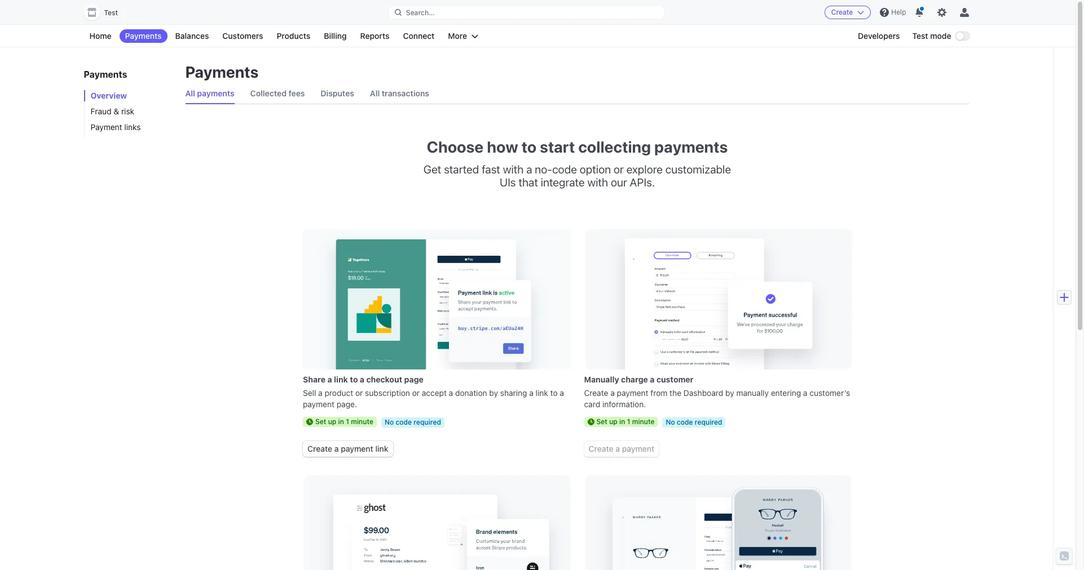 Task type: describe. For each thing, give the bounding box(es) containing it.
choose how to start collecting payments
[[427, 138, 728, 156]]

all payments
[[185, 89, 235, 98]]

card
[[584, 400, 600, 410]]

risk
[[121, 107, 134, 116]]

more button
[[443, 29, 484, 43]]

tab list containing all payments
[[185, 84, 970, 104]]

create for create a payment
[[589, 445, 614, 454]]

payment links
[[91, 122, 141, 132]]

up for manually charge a customer create a payment from the dashboard by manually entering a customer's card information.
[[609, 418, 618, 426]]

collecting
[[578, 138, 651, 156]]

help button
[[876, 3, 911, 21]]

fraud & risk
[[91, 107, 134, 116]]

all payments link
[[185, 84, 235, 104]]

page.
[[337, 400, 357, 410]]

required for manually
[[695, 419, 722, 427]]

choose
[[427, 138, 484, 156]]

the
[[670, 389, 682, 398]]

no code required for manually
[[666, 419, 722, 427]]

transactions
[[382, 89, 429, 98]]

manually charge a customer create a payment from the dashboard by manually entering a customer's card information.
[[584, 375, 850, 410]]

fast
[[482, 163, 500, 176]]

that
[[519, 176, 538, 189]]

accept
[[422, 389, 447, 398]]

disputes
[[321, 89, 354, 98]]

0 horizontal spatial with
[[503, 163, 524, 176]]

reports
[[360, 31, 390, 41]]

products link
[[271, 29, 316, 43]]

share a link to a checkout page sell a product or subscription or accept a donation by sharing a link to a payment page.
[[303, 375, 564, 410]]

payment inside button
[[622, 445, 655, 454]]

create a payment link
[[308, 445, 389, 454]]

code for manually charge a customer create a payment from the dashboard by manually entering a customer's card information.
[[677, 419, 693, 427]]

dashboard
[[684, 389, 724, 398]]

started
[[444, 163, 479, 176]]

product
[[325, 389, 353, 398]]

sell
[[303, 389, 316, 398]]

no for dashboard
[[666, 419, 675, 427]]

customizable
[[666, 163, 731, 176]]

2 horizontal spatial link
[[536, 389, 548, 398]]

products
[[277, 31, 310, 41]]

up for share a link to a checkout page sell a product or subscription or accept a donation by sharing a link to a payment page.
[[328, 418, 336, 426]]

billing
[[324, 31, 347, 41]]

integrate
[[541, 176, 585, 189]]

reports link
[[355, 29, 395, 43]]

Search… text field
[[388, 5, 665, 19]]

all for all payments
[[185, 89, 195, 98]]

in for create
[[620, 418, 625, 426]]

balances
[[175, 31, 209, 41]]

customers
[[223, 31, 263, 41]]

0 horizontal spatial link
[[334, 375, 348, 385]]

donation
[[455, 389, 487, 398]]

no code required for subscription
[[385, 419, 441, 427]]

1 for checkout
[[346, 418, 349, 426]]

billing link
[[318, 29, 352, 43]]

collected fees
[[250, 89, 305, 98]]

set up in 1 minute for create
[[597, 418, 655, 426]]

create for create
[[832, 8, 853, 16]]

how
[[487, 138, 518, 156]]

test for test
[[104, 8, 118, 17]]

create a payment
[[589, 445, 655, 454]]

no-
[[535, 163, 552, 176]]

or inside get started fast with a no-code option or explore customizable uis that integrate with our apis.
[[614, 163, 624, 176]]

customers link
[[217, 29, 269, 43]]

payments link
[[119, 29, 167, 43]]

code inside get started fast with a no-code option or explore customizable uis that integrate with our apis.
[[552, 163, 577, 176]]

required for subscription
[[414, 419, 441, 427]]

fraud
[[91, 107, 111, 116]]

from
[[651, 389, 668, 398]]

by inside share a link to a checkout page sell a product or subscription or accept a donation by sharing a link to a payment page.
[[489, 389, 498, 398]]

minute for checkout
[[351, 418, 374, 426]]

help
[[892, 8, 906, 16]]

1 horizontal spatial to
[[522, 138, 537, 156]]

0 horizontal spatial or
[[355, 389, 363, 398]]

subscription
[[365, 389, 410, 398]]

minute for a
[[632, 418, 655, 426]]

payments inside tab list
[[197, 89, 235, 98]]

overview
[[91, 91, 127, 100]]

page
[[404, 375, 424, 385]]

payment inside share a link to a checkout page sell a product or subscription or accept a donation by sharing a link to a payment page.
[[303, 400, 335, 410]]

manually
[[737, 389, 769, 398]]

our
[[611, 176, 627, 189]]

set for create a payment from the dashboard by manually entering a customer's card information.
[[597, 418, 608, 426]]

1 horizontal spatial payments
[[655, 138, 728, 156]]

test button
[[84, 5, 129, 20]]

payments for overview
[[84, 69, 127, 80]]

0 horizontal spatial to
[[350, 375, 358, 385]]

payments for all payments
[[185, 63, 259, 81]]

get started fast with a no-code option or explore customizable uis that integrate with our apis.
[[424, 163, 731, 189]]

uis
[[500, 176, 516, 189]]

customer
[[657, 375, 694, 385]]

option
[[580, 163, 611, 176]]

collected fees link
[[250, 84, 305, 104]]



Task type: locate. For each thing, give the bounding box(es) containing it.
links
[[124, 122, 141, 132]]

payment
[[617, 389, 649, 398], [303, 400, 335, 410], [341, 445, 373, 454], [622, 445, 655, 454]]

1 no from the left
[[385, 419, 394, 427]]

required
[[414, 419, 441, 427], [695, 419, 722, 427]]

code down start
[[552, 163, 577, 176]]

entering
[[771, 389, 801, 398]]

payment down the charge in the bottom right of the page
[[617, 389, 649, 398]]

0 horizontal spatial no code required
[[385, 419, 441, 427]]

0 horizontal spatial up
[[328, 418, 336, 426]]

set
[[315, 418, 326, 426], [597, 418, 608, 426]]

test mode
[[913, 31, 952, 41]]

minute
[[351, 418, 374, 426], [632, 418, 655, 426]]

all transactions
[[370, 89, 429, 98]]

link down subscription
[[375, 445, 389, 454]]

0 horizontal spatial in
[[338, 418, 344, 426]]

0 horizontal spatial all
[[185, 89, 195, 98]]

1 by from the left
[[489, 389, 498, 398]]

up
[[328, 418, 336, 426], [609, 418, 618, 426]]

payments left collected
[[197, 89, 235, 98]]

2 vertical spatial link
[[375, 445, 389, 454]]

2 vertical spatial to
[[550, 389, 558, 398]]

2 minute from the left
[[632, 418, 655, 426]]

by left the sharing
[[489, 389, 498, 398]]

1 required from the left
[[414, 419, 441, 427]]

0 horizontal spatial required
[[414, 419, 441, 427]]

test up home
[[104, 8, 118, 17]]

no code required
[[385, 419, 441, 427], [666, 419, 722, 427]]

2 set from the left
[[597, 418, 608, 426]]

1 1 from the left
[[346, 418, 349, 426]]

set down the sell
[[315, 418, 326, 426]]

1 horizontal spatial set
[[597, 418, 608, 426]]

2 required from the left
[[695, 419, 722, 427]]

by left manually
[[726, 389, 734, 398]]

0 horizontal spatial test
[[104, 8, 118, 17]]

link up product
[[334, 375, 348, 385]]

to right the sharing
[[550, 389, 558, 398]]

0 vertical spatial test
[[104, 8, 118, 17]]

0 horizontal spatial minute
[[351, 418, 374, 426]]

0 horizontal spatial code
[[396, 419, 412, 427]]

1 horizontal spatial code
[[552, 163, 577, 176]]

1 in from the left
[[338, 418, 344, 426]]

2 no from the left
[[666, 419, 675, 427]]

no
[[385, 419, 394, 427], [666, 419, 675, 427]]

create button
[[825, 6, 871, 19]]

payment inside manually charge a customer create a payment from the dashboard by manually entering a customer's card information.
[[617, 389, 649, 398]]

code down subscription
[[396, 419, 412, 427]]

all inside all payments link
[[185, 89, 195, 98]]

share
[[303, 375, 326, 385]]

required down the accept
[[414, 419, 441, 427]]

disputes link
[[321, 84, 354, 104]]

1 no code required from the left
[[385, 419, 441, 427]]

fees
[[289, 89, 305, 98]]

a inside create a payment link link
[[334, 445, 339, 454]]

payments up the overview
[[84, 69, 127, 80]]

0 vertical spatial link
[[334, 375, 348, 385]]

a inside the create a payment button
[[616, 445, 620, 454]]

test inside button
[[104, 8, 118, 17]]

connect
[[403, 31, 435, 41]]

start
[[540, 138, 575, 156]]

0 vertical spatial to
[[522, 138, 537, 156]]

2 no code required from the left
[[666, 419, 722, 427]]

1 horizontal spatial required
[[695, 419, 722, 427]]

payments up customizable
[[655, 138, 728, 156]]

no code required down the accept
[[385, 419, 441, 427]]

1 set up in 1 minute from the left
[[315, 418, 374, 426]]

test left mode
[[913, 31, 928, 41]]

create
[[832, 8, 853, 16], [584, 389, 608, 398], [308, 445, 332, 454], [589, 445, 614, 454]]

2 horizontal spatial code
[[677, 419, 693, 427]]

2 up from the left
[[609, 418, 618, 426]]

code
[[552, 163, 577, 176], [396, 419, 412, 427], [677, 419, 693, 427]]

&
[[114, 107, 119, 116]]

a inside get started fast with a no-code option or explore customizable uis that integrate with our apis.
[[526, 163, 532, 176]]

up down information.
[[609, 418, 618, 426]]

payments right home
[[125, 31, 162, 41]]

1 horizontal spatial 1
[[627, 418, 631, 426]]

code down "the"
[[677, 419, 693, 427]]

minute down information.
[[632, 418, 655, 426]]

2 set up in 1 minute from the left
[[597, 418, 655, 426]]

all
[[185, 89, 195, 98], [370, 89, 380, 98]]

test for test mode
[[913, 31, 928, 41]]

0 horizontal spatial set up in 1 minute
[[315, 418, 374, 426]]

set up in 1 minute down information.
[[597, 418, 655, 426]]

set for sell a product or subscription or accept a donation by sharing a link to a payment page.
[[315, 418, 326, 426]]

0 horizontal spatial by
[[489, 389, 498, 398]]

get
[[424, 163, 441, 176]]

1 minute from the left
[[351, 418, 374, 426]]

1 down information.
[[627, 418, 631, 426]]

2 all from the left
[[370, 89, 380, 98]]

with right fast
[[503, 163, 524, 176]]

to up product
[[350, 375, 358, 385]]

manually
[[584, 375, 619, 385]]

create for create a payment link
[[308, 445, 332, 454]]

customer's
[[810, 389, 850, 398]]

balances link
[[170, 29, 215, 43]]

2 horizontal spatial to
[[550, 389, 558, 398]]

home
[[89, 31, 111, 41]]

payment
[[91, 122, 122, 132]]

1 horizontal spatial no code required
[[666, 419, 722, 427]]

no down "the"
[[666, 419, 675, 427]]

payments up the all payments
[[185, 63, 259, 81]]

up down product
[[328, 418, 336, 426]]

1 horizontal spatial minute
[[632, 418, 655, 426]]

no down subscription
[[385, 419, 394, 427]]

2 by from the left
[[726, 389, 734, 398]]

1 horizontal spatial or
[[412, 389, 420, 398]]

1 horizontal spatial test
[[913, 31, 928, 41]]

1 all from the left
[[185, 89, 195, 98]]

create a payment button
[[584, 442, 659, 458]]

2 in from the left
[[620, 418, 625, 426]]

0 horizontal spatial no
[[385, 419, 394, 427]]

in
[[338, 418, 344, 426], [620, 418, 625, 426]]

developers
[[858, 31, 900, 41]]

1 horizontal spatial in
[[620, 418, 625, 426]]

or up the page.
[[355, 389, 363, 398]]

checkout
[[366, 375, 402, 385]]

1 horizontal spatial up
[[609, 418, 618, 426]]

payment down the page.
[[341, 445, 373, 454]]

or down "collecting"
[[614, 163, 624, 176]]

1 horizontal spatial link
[[375, 445, 389, 454]]

to right how
[[522, 138, 537, 156]]

a
[[526, 163, 532, 176], [328, 375, 332, 385], [360, 375, 365, 385], [650, 375, 655, 385], [318, 389, 323, 398], [449, 389, 453, 398], [529, 389, 534, 398], [560, 389, 564, 398], [611, 389, 615, 398], [803, 389, 808, 398], [334, 445, 339, 454], [616, 445, 620, 454]]

1 horizontal spatial all
[[370, 89, 380, 98]]

no for product
[[385, 419, 394, 427]]

1 vertical spatial link
[[536, 389, 548, 398]]

set down card
[[597, 418, 608, 426]]

0 horizontal spatial payments
[[197, 89, 235, 98]]

minute down the page.
[[351, 418, 374, 426]]

1 horizontal spatial set up in 1 minute
[[597, 418, 655, 426]]

1 horizontal spatial by
[[726, 389, 734, 398]]

mode
[[931, 31, 952, 41]]

or
[[614, 163, 624, 176], [355, 389, 363, 398], [412, 389, 420, 398]]

1 vertical spatial to
[[350, 375, 358, 385]]

explore
[[627, 163, 663, 176]]

2 1 from the left
[[627, 418, 631, 426]]

1 set from the left
[[315, 418, 326, 426]]

fraud & risk link
[[84, 106, 174, 117]]

1 up from the left
[[328, 418, 336, 426]]

all transactions link
[[370, 84, 429, 104]]

link
[[334, 375, 348, 385], [536, 389, 548, 398], [375, 445, 389, 454]]

by inside manually charge a customer create a payment from the dashboard by manually entering a customer's card information.
[[726, 389, 734, 398]]

payment down information.
[[622, 445, 655, 454]]

1
[[346, 418, 349, 426], [627, 418, 631, 426]]

create inside manually charge a customer create a payment from the dashboard by manually entering a customer's card information.
[[584, 389, 608, 398]]

required down dashboard
[[695, 419, 722, 427]]

0 horizontal spatial 1
[[346, 418, 349, 426]]

set up in 1 minute down the page.
[[315, 418, 374, 426]]

code for share a link to a checkout page sell a product or subscription or accept a donation by sharing a link to a payment page.
[[396, 419, 412, 427]]

collected
[[250, 89, 287, 98]]

developers link
[[853, 29, 906, 43]]

search…
[[406, 8, 435, 17]]

1 for a
[[627, 418, 631, 426]]

in for a
[[338, 418, 344, 426]]

0 horizontal spatial set
[[315, 418, 326, 426]]

0 vertical spatial payments
[[197, 89, 235, 98]]

with left our
[[588, 176, 608, 189]]

all for all transactions
[[370, 89, 380, 98]]

payments
[[125, 31, 162, 41], [185, 63, 259, 81], [84, 69, 127, 80]]

set up in 1 minute for a
[[315, 418, 374, 426]]

1 vertical spatial payments
[[655, 138, 728, 156]]

link right the sharing
[[536, 389, 548, 398]]

in down the page.
[[338, 418, 344, 426]]

all inside all transactions link
[[370, 89, 380, 98]]

or down page
[[412, 389, 420, 398]]

in down information.
[[620, 418, 625, 426]]

with
[[503, 163, 524, 176], [588, 176, 608, 189]]

no code required down dashboard
[[666, 419, 722, 427]]

charge
[[621, 375, 648, 385]]

Search… search field
[[388, 5, 665, 19]]

payment down the sell
[[303, 400, 335, 410]]

2 horizontal spatial or
[[614, 163, 624, 176]]

apis.
[[630, 176, 655, 189]]

more
[[448, 31, 467, 41]]

create a payment link link
[[303, 442, 393, 458]]

overview link
[[84, 90, 174, 102]]

1 down the page.
[[346, 418, 349, 426]]

information.
[[603, 400, 646, 410]]

payment links link
[[84, 122, 174, 133]]

1 horizontal spatial with
[[588, 176, 608, 189]]

tab list
[[185, 84, 970, 104]]

1 horizontal spatial no
[[666, 419, 675, 427]]

sharing
[[500, 389, 527, 398]]

connect link
[[397, 29, 440, 43]]

1 vertical spatial test
[[913, 31, 928, 41]]

home link
[[84, 29, 117, 43]]



Task type: vqa. For each thing, say whether or not it's contained in the screenshot.
2nd Select item option from the bottom
no



